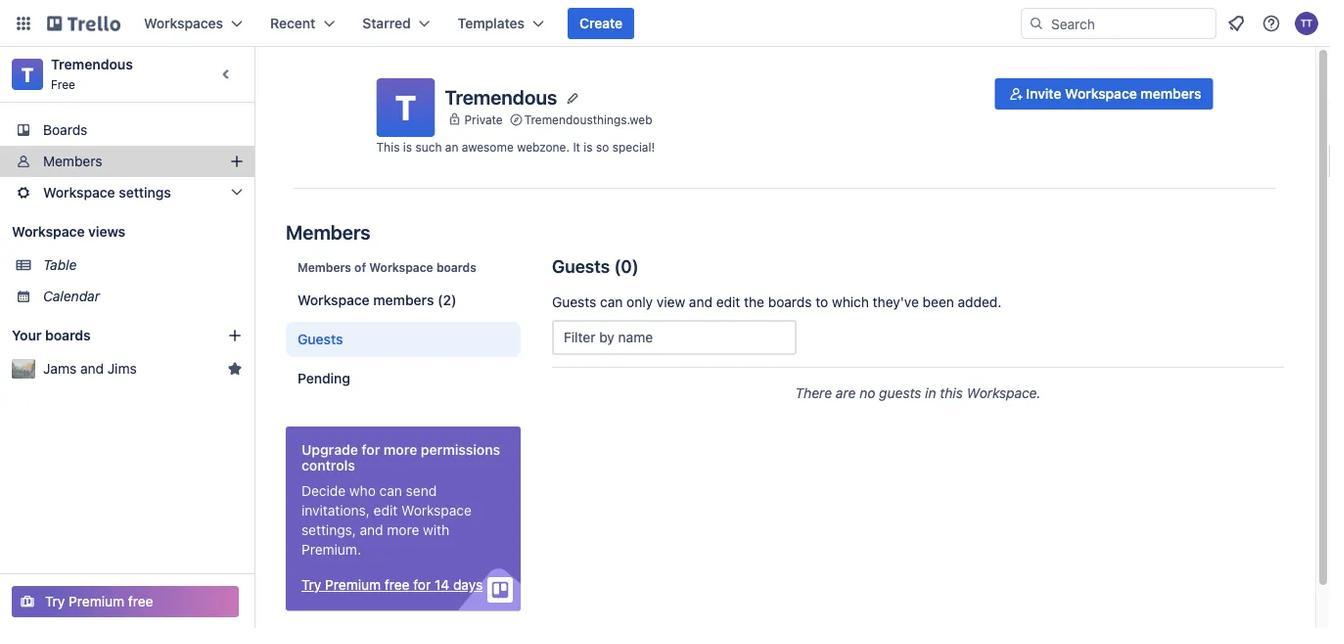Task type: locate. For each thing, give the bounding box(es) containing it.
boards
[[437, 260, 477, 274], [768, 294, 812, 310], [45, 327, 91, 344]]

Search field
[[1045, 9, 1216, 38]]

0 horizontal spatial and
[[80, 361, 104, 377]]

members down search field
[[1141, 86, 1202, 102]]

starred icon image
[[227, 361, 243, 377]]

try for try premium free
[[45, 594, 65, 610]]

tremendous free
[[51, 56, 133, 91]]

1 vertical spatial members
[[373, 292, 434, 308]]

premium.
[[302, 542, 361, 558]]

try premium free for 14 days
[[302, 577, 483, 593]]

can inside upgrade for more permissions controls decide who can send invitations, edit workspace settings, and more with premium.
[[379, 483, 402, 499]]

been
[[923, 294, 954, 310]]

tremendous up private
[[445, 85, 557, 108]]

sm image
[[1007, 84, 1026, 104]]

tremendousthings.web link
[[524, 110, 653, 129]]

workspaces
[[144, 15, 223, 31]]

back to home image
[[47, 8, 120, 39]]

can left the only
[[600, 294, 623, 310]]

2 horizontal spatial boards
[[768, 294, 812, 310]]

your boards
[[12, 327, 91, 344]]

1 horizontal spatial try
[[302, 577, 321, 593]]

0 vertical spatial and
[[689, 294, 713, 310]]

1 horizontal spatial is
[[584, 140, 593, 154]]

try for try premium free for 14 days
[[302, 577, 321, 593]]

there are no guests in this workspace.
[[795, 385, 1041, 401]]

boards up "jams"
[[45, 327, 91, 344]]

members inside "link"
[[43, 153, 102, 169]]

members up of
[[286, 220, 371, 243]]

1 horizontal spatial and
[[360, 522, 383, 538]]

1 horizontal spatial can
[[600, 294, 623, 310]]

try inside button
[[45, 594, 65, 610]]

t left free
[[21, 63, 34, 86]]

for
[[362, 442, 380, 458], [413, 577, 431, 593]]

(
[[614, 256, 621, 277]]

premium inside button
[[325, 577, 381, 593]]

templates button
[[446, 8, 556, 39]]

more left with
[[387, 522, 419, 538]]

2 vertical spatial guests
[[298, 331, 343, 348]]

1 vertical spatial edit
[[374, 503, 398, 519]]

they've
[[873, 294, 919, 310]]

t link
[[12, 59, 43, 90]]

0 horizontal spatial is
[[403, 140, 412, 154]]

1 horizontal spatial for
[[413, 577, 431, 593]]

members down members of workspace boards in the top left of the page
[[373, 292, 434, 308]]

members
[[43, 153, 102, 169], [286, 220, 371, 243], [298, 260, 351, 274]]

guests left the only
[[552, 294, 596, 310]]

table
[[43, 257, 77, 273]]

guests
[[879, 385, 922, 401]]

an
[[445, 140, 459, 154]]

1 vertical spatial for
[[413, 577, 431, 593]]

private
[[465, 113, 503, 127]]

members of workspace boards
[[298, 260, 477, 274]]

to
[[816, 294, 828, 310]]

boards up (2)
[[437, 260, 477, 274]]

1 horizontal spatial premium
[[325, 577, 381, 593]]

jams and jims link
[[43, 359, 219, 379]]

workspace views
[[12, 224, 125, 240]]

0 vertical spatial members
[[43, 153, 102, 169]]

Filter by name text field
[[552, 320, 797, 355]]

calendar
[[43, 288, 100, 304]]

workspace right invite
[[1065, 86, 1137, 102]]

1 vertical spatial guests
[[552, 294, 596, 310]]

can right who
[[379, 483, 402, 499]]

and left jims
[[80, 361, 104, 377]]

( 0 )
[[614, 256, 639, 277]]

premium for try premium free for 14 days
[[325, 577, 381, 593]]

1 horizontal spatial free
[[385, 577, 410, 593]]

settings,
[[302, 522, 356, 538]]

for left 14
[[413, 577, 431, 593]]

1 horizontal spatial edit
[[716, 294, 740, 310]]

0 vertical spatial t
[[21, 63, 34, 86]]

0 horizontal spatial boards
[[45, 327, 91, 344]]

can
[[600, 294, 623, 310], [379, 483, 402, 499]]

1 vertical spatial t
[[395, 87, 416, 128]]

members down boards
[[43, 153, 102, 169]]

edit
[[716, 294, 740, 310], [374, 503, 398, 519]]

14
[[435, 577, 450, 593]]

1 horizontal spatial t
[[395, 87, 416, 128]]

guests
[[552, 256, 610, 277], [552, 294, 596, 310], [298, 331, 343, 348]]

workspace inside button
[[1065, 86, 1137, 102]]

0 horizontal spatial try
[[45, 594, 65, 610]]

1 vertical spatial members
[[286, 220, 371, 243]]

and down who
[[360, 522, 383, 538]]

edit down who
[[374, 503, 398, 519]]

is right this
[[403, 140, 412, 154]]

workspace up workspace views
[[43, 185, 115, 201]]

workspace up with
[[401, 503, 472, 519]]

t
[[21, 63, 34, 86], [395, 87, 416, 128]]

free
[[51, 77, 75, 91]]

0 vertical spatial edit
[[716, 294, 740, 310]]

1 vertical spatial and
[[80, 361, 104, 377]]

0 vertical spatial for
[[362, 442, 380, 458]]

controls
[[302, 458, 355, 474]]

0 horizontal spatial can
[[379, 483, 402, 499]]

free inside button
[[128, 594, 153, 610]]

0 vertical spatial boards
[[437, 260, 477, 274]]

1 horizontal spatial tremendous
[[445, 85, 557, 108]]

with
[[423, 522, 450, 538]]

premium inside button
[[69, 594, 124, 610]]

1 vertical spatial tremendous
[[445, 85, 557, 108]]

edit left the
[[716, 294, 740, 310]]

is right it
[[584, 140, 593, 154]]

recent
[[270, 15, 316, 31]]

for right upgrade
[[362, 442, 380, 458]]

1 horizontal spatial members
[[1141, 86, 1202, 102]]

guests link
[[286, 322, 521, 357]]

0 vertical spatial can
[[600, 294, 623, 310]]

members
[[1141, 86, 1202, 102], [373, 292, 434, 308]]

this
[[376, 140, 400, 154]]

members left of
[[298, 260, 351, 274]]

edit inside upgrade for more permissions controls decide who can send invitations, edit workspace settings, and more with premium.
[[374, 503, 398, 519]]

tremendous up free
[[51, 56, 133, 72]]

2 vertical spatial and
[[360, 522, 383, 538]]

of
[[354, 260, 366, 274]]

1 horizontal spatial boards
[[437, 260, 477, 274]]

free inside button
[[385, 577, 410, 593]]

so
[[596, 140, 609, 154]]

and right view
[[689, 294, 713, 310]]

guests up pending
[[298, 331, 343, 348]]

more
[[384, 442, 417, 458], [387, 522, 419, 538]]

1 vertical spatial can
[[379, 483, 402, 499]]

premium
[[325, 577, 381, 593], [69, 594, 124, 610]]

free
[[385, 577, 410, 593], [128, 594, 153, 610]]

workspace navigation collapse icon image
[[213, 61, 241, 88]]

workspace
[[1065, 86, 1137, 102], [43, 185, 115, 201], [12, 224, 85, 240], [369, 260, 433, 274], [298, 292, 370, 308], [401, 503, 472, 519]]

boards left to
[[768, 294, 812, 310]]

2 is from the left
[[584, 140, 593, 154]]

awesome
[[462, 140, 514, 154]]

and
[[689, 294, 713, 310], [80, 361, 104, 377], [360, 522, 383, 538]]

workspace inside upgrade for more permissions controls decide who can send invitations, edit workspace settings, and more with premium.
[[401, 503, 472, 519]]

0 horizontal spatial free
[[128, 594, 153, 610]]

try inside button
[[302, 577, 321, 593]]

try premium free button
[[12, 586, 239, 618]]

templates
[[458, 15, 525, 31]]

t inside button
[[395, 87, 416, 128]]

1 vertical spatial boards
[[768, 294, 812, 310]]

send
[[406, 483, 437, 499]]

0 vertical spatial tremendous
[[51, 56, 133, 72]]

0 horizontal spatial for
[[362, 442, 380, 458]]

0 horizontal spatial tremendous
[[51, 56, 133, 72]]

guests for "guests" link
[[298, 331, 343, 348]]

create
[[580, 15, 623, 31]]

is
[[403, 140, 412, 154], [584, 140, 593, 154]]

pending link
[[286, 361, 521, 396]]

0 vertical spatial members
[[1141, 86, 1202, 102]]

and inside upgrade for more permissions controls decide who can send invitations, edit workspace settings, and more with premium.
[[360, 522, 383, 538]]

members link
[[0, 146, 255, 177]]

invitations,
[[302, 503, 370, 519]]

invite workspace members
[[1026, 86, 1202, 102]]

tremendous for tremendous free
[[51, 56, 133, 72]]

try
[[302, 577, 321, 593], [45, 594, 65, 610]]

0 vertical spatial more
[[384, 442, 417, 458]]

special!
[[613, 140, 655, 154]]

0 horizontal spatial premium
[[69, 594, 124, 610]]

this
[[940, 385, 963, 401]]

guests left the (
[[552, 256, 610, 277]]

t up this
[[395, 87, 416, 128]]

more up send on the bottom of page
[[384, 442, 417, 458]]

tremendous
[[51, 56, 133, 72], [445, 85, 557, 108]]

0 horizontal spatial t
[[21, 63, 34, 86]]

try premium free for 14 days button
[[302, 576, 483, 595]]

members inside button
[[1141, 86, 1202, 102]]

jams and jims
[[43, 361, 137, 377]]

1 is from the left
[[403, 140, 412, 154]]

0 horizontal spatial edit
[[374, 503, 398, 519]]



Task type: describe. For each thing, give the bounding box(es) containing it.
workspace settings button
[[0, 177, 255, 209]]

pending
[[298, 371, 350, 387]]

2 vertical spatial members
[[298, 260, 351, 274]]

0 horizontal spatial members
[[373, 292, 434, 308]]

premium for try premium free
[[69, 594, 124, 610]]

workspace.
[[967, 385, 1041, 401]]

guests can only view and edit the boards to which they've been added.
[[552, 294, 1002, 310]]

boards link
[[0, 115, 255, 146]]

search image
[[1029, 16, 1045, 31]]

settings
[[119, 185, 171, 201]]

upgrade for more permissions controls decide who can send invitations, edit workspace settings, and more with premium.
[[302, 442, 500, 558]]

workspace members
[[298, 292, 434, 308]]

workspace settings
[[43, 185, 171, 201]]

it
[[573, 140, 581, 154]]

(2)
[[438, 292, 457, 308]]

primary element
[[0, 0, 1330, 47]]

are
[[836, 385, 856, 401]]

free for try premium free for 14 days
[[385, 577, 410, 593]]

tremendous for tremendous
[[445, 85, 557, 108]]

for inside upgrade for more permissions controls decide who can send invitations, edit workspace settings, and more with premium.
[[362, 442, 380, 458]]

t for t button
[[395, 87, 416, 128]]

webzone.
[[517, 140, 570, 154]]

free for try premium free
[[128, 594, 153, 610]]

only
[[627, 294, 653, 310]]

added.
[[958, 294, 1002, 310]]

open information menu image
[[1262, 14, 1281, 33]]

who
[[349, 483, 376, 499]]

starred
[[363, 15, 411, 31]]

)
[[632, 256, 639, 277]]

which
[[832, 294, 869, 310]]

invite
[[1026, 86, 1062, 102]]

1 vertical spatial more
[[387, 522, 419, 538]]

try premium free
[[45, 594, 153, 610]]

recent button
[[258, 8, 347, 39]]

view
[[657, 294, 685, 310]]

t for t link
[[21, 63, 34, 86]]

t button
[[376, 78, 435, 137]]

in
[[925, 385, 936, 401]]

permissions
[[421, 442, 500, 458]]

invite workspace members button
[[995, 78, 1213, 110]]

this is such an awesome webzone. it is so special!
[[376, 140, 655, 154]]

starred button
[[351, 8, 442, 39]]

guests for guests can only view and edit the boards to which they've been added.
[[552, 294, 596, 310]]

for inside button
[[413, 577, 431, 593]]

your
[[12, 327, 42, 344]]

the
[[744, 294, 765, 310]]

workspace inside dropdown button
[[43, 185, 115, 201]]

0 notifications image
[[1225, 12, 1248, 35]]

terry turtle (terryturtle) image
[[1295, 12, 1319, 35]]

upgrade
[[302, 442, 358, 458]]

0
[[621, 256, 632, 277]]

2 vertical spatial boards
[[45, 327, 91, 344]]

table link
[[43, 256, 243, 275]]

views
[[88, 224, 125, 240]]

decide
[[302, 483, 346, 499]]

there
[[795, 385, 832, 401]]

2 horizontal spatial and
[[689, 294, 713, 310]]

workspace right of
[[369, 260, 433, 274]]

your boards with 1 items element
[[12, 324, 198, 348]]

workspace up table
[[12, 224, 85, 240]]

tremendous link
[[51, 56, 133, 72]]

create button
[[568, 8, 635, 39]]

calendar link
[[43, 287, 243, 306]]

boards
[[43, 122, 87, 138]]

such
[[415, 140, 442, 154]]

jams
[[43, 361, 77, 377]]

add board image
[[227, 328, 243, 344]]

days
[[453, 577, 483, 593]]

workspaces button
[[132, 8, 255, 39]]

no
[[860, 385, 876, 401]]

tremendousthings.web
[[524, 113, 653, 127]]

jims
[[107, 361, 137, 377]]

workspace down of
[[298, 292, 370, 308]]

0 vertical spatial guests
[[552, 256, 610, 277]]



Task type: vqa. For each thing, say whether or not it's contained in the screenshot.
Project management
no



